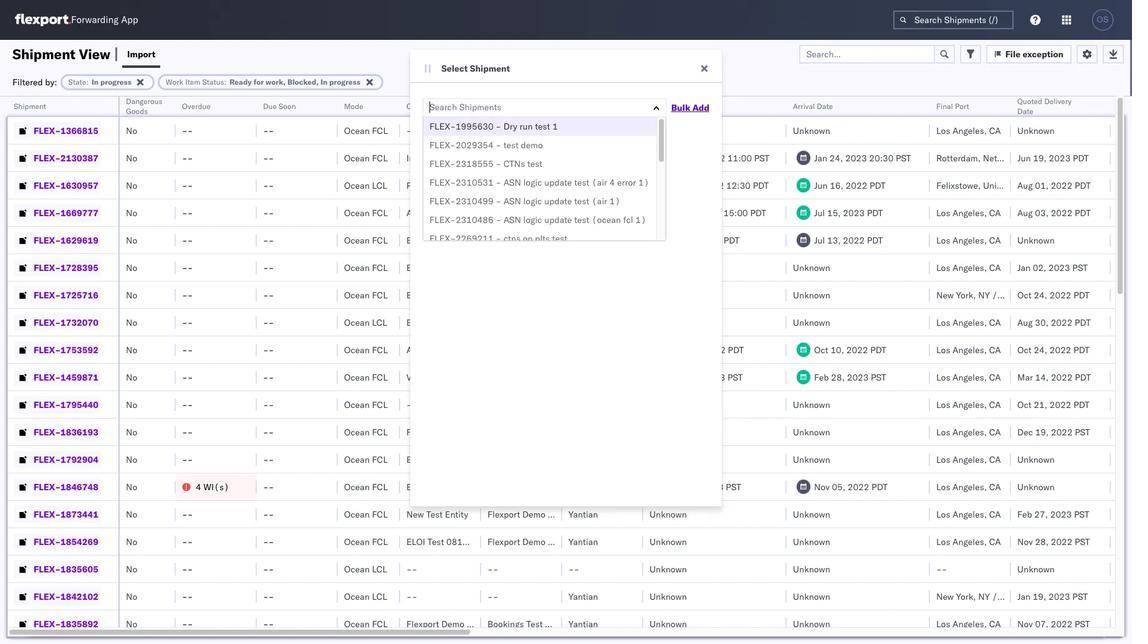 Task type: describe. For each thing, give the bounding box(es) containing it.
4 resize handle column header from the left
[[323, 97, 338, 645]]

11 los angeles, ca from the top
[[936, 482, 1001, 493]]

inc.
[[505, 427, 520, 438]]

los for 30,
[[936, 317, 950, 328]]

1 los from the top
[[936, 125, 950, 136]]

flex-1630957
[[34, 180, 98, 191]]

oct 21, 2022 pdt
[[1017, 399, 1090, 410]]

3 los from the top
[[936, 235, 950, 246]]

newark, for jan 19, 2023 pst
[[1000, 591, 1033, 603]]

Search Shipments (/) text field
[[893, 11, 1014, 29]]

angeles, for 14,
[[953, 372, 987, 383]]

flex-1842102
[[34, 591, 98, 603]]

dangerous goods
[[126, 97, 162, 116]]

ocean for 1835892
[[344, 619, 370, 630]]

1873441
[[61, 509, 98, 520]]

feb for feb 28, 2023 pst
[[814, 372, 829, 383]]

2 ocean lcl from the top
[[344, 317, 387, 328]]

feb 28, 2023 pst
[[814, 372, 886, 383]]

ocean fcl for flex-2130387
[[344, 152, 388, 164]]

flex- for 1732070
[[34, 317, 61, 328]]

flex-1366815 button
[[14, 122, 101, 139]]

15, for jun
[[687, 180, 700, 191]]

jan for jan 02, 2023 pst
[[1017, 262, 1030, 273]]

angeles, for 19,
[[953, 427, 987, 438]]

2023 for jun 19, 2023 pdt
[[1049, 152, 1071, 164]]

11 ca from the top
[[989, 482, 1001, 493]]

jan for jan 24, 2023 20:30 pst
[[814, 152, 827, 164]]

1725716
[[61, 290, 98, 301]]

pst for jan 24, 2023 pst
[[726, 482, 741, 493]]

jul 15, 2023 pdt
[[814, 207, 883, 218]]

fcl for flex-1629619
[[372, 235, 388, 246]]

2 progress from the left
[[329, 77, 360, 86]]

3 angeles, from the top
[[953, 235, 987, 246]]

ctns test option
[[423, 155, 656, 173]]

ca for 03,
[[989, 207, 1001, 218]]

1459871
[[61, 372, 98, 383]]

flex-2130387 button
[[14, 149, 101, 167]]

1 progress from the left
[[100, 77, 131, 86]]

flex-2269211 - ctns on plts test
[[430, 233, 567, 244]]

quoted delivery date
[[1017, 97, 1072, 116]]

dec 19, 2022 pst
[[1017, 427, 1090, 438]]

05, for nov
[[832, 482, 845, 493]]

1 ca from the top
[[989, 125, 1001, 136]]

flex-2318555 - ctns test
[[430, 158, 543, 170]]

os button
[[1088, 6, 1117, 34]]

so for flex-1753592
[[432, 344, 444, 356]]

jan 02, 2023 pst
[[1017, 262, 1088, 273]]

ocean for 1795440
[[344, 399, 370, 410]]

ltd
[[554, 180, 567, 191]]

nov 07, 2022 pst
[[1017, 619, 1090, 630]]

no for flex-1629619
[[126, 235, 137, 246]]

due soon
[[263, 102, 296, 111]]

no for flex-1795440
[[126, 399, 137, 410]]

so for flex-1669777
[[432, 207, 444, 218]]

logic for 2310499
[[523, 196, 542, 207]]

apple for flex-1753592
[[406, 344, 430, 356]]

final
[[936, 102, 953, 111]]

dry run test 1 option
[[423, 117, 656, 136]]

pst for jan 02, 2023 pst
[[1072, 262, 1088, 273]]

1 shanghai, china from the top
[[569, 125, 634, 136]]

jul for jul 05, 2022 pdt
[[671, 235, 682, 246]]

1630957
[[61, 180, 98, 191]]

no for flex-1630957
[[126, 180, 137, 191]]

kingdom
[[1012, 180, 1047, 191]]

status
[[202, 77, 224, 86]]

flex- for 1753592
[[34, 344, 61, 356]]

rotterdam, netherlands
[[936, 152, 1032, 164]]

10 los angeles, ca from the top
[[936, 454, 1001, 465]]

flexport for new test entity
[[487, 509, 520, 520]]

test for flex-1728395
[[445, 262, 462, 273]]

flex- for 2269211
[[430, 233, 456, 244]]

10 los from the top
[[936, 454, 950, 465]]

1 angeles, from the top
[[953, 125, 987, 136]]

flex-1873441 button
[[14, 506, 101, 523]]

aug for aug 30, 2022 pdt
[[1017, 317, 1033, 328]]

test for flex-1732070
[[445, 317, 462, 328]]

Search... text field
[[799, 45, 935, 63]]

ocean for 1873441
[[344, 509, 370, 520]]

resize handle column header for shipment button
[[103, 97, 118, 645]]

1 china from the top
[[610, 125, 634, 136]]

11 los from the top
[[936, 482, 950, 493]]

nhava sheva, india
[[569, 180, 644, 191]]

oct 24, 2022 pdt for los angeles, ca
[[1017, 344, 1090, 356]]

los angeles, ca for 07,
[[936, 619, 1001, 630]]

flex- for 1459871
[[34, 372, 61, 383]]

forwarding app
[[71, 14, 138, 26]]

demo for new test entity
[[522, 509, 546, 520]]

filtered
[[12, 76, 43, 88]]

1842102
[[61, 591, 98, 603]]

flex- for 1854269
[[34, 536, 61, 548]]

select
[[441, 63, 468, 74]]

nov 28, 2022 pst
[[1017, 536, 1090, 548]]

west
[[445, 372, 465, 383]]

jul for jul 15, 2023 pdt
[[814, 207, 825, 218]]

jan 24, 2023 pst
[[671, 482, 741, 493]]

bulk
[[671, 102, 690, 113]]

test left 1
[[535, 121, 550, 132]]

os
[[1097, 15, 1109, 24]]

2 : from the left
[[224, 77, 226, 86]]

flex-2029354 - test demo
[[430, 140, 543, 151]]

ctns on plts test option
[[423, 229, 656, 248]]

nov for nov 07, 2022 pst
[[1017, 619, 1033, 630]]

- inside asn logic update test (air 1) option
[[496, 196, 501, 207]]

forwarding app link
[[15, 14, 138, 26]]

oct 10, 2022 pdt
[[814, 344, 886, 356]]

ocean fcl for flex-1873441
[[344, 509, 388, 520]]

filtered by:
[[12, 76, 57, 88]]

10 angeles, from the top
[[953, 454, 987, 465]]

jul 05, 2022 pdt
[[671, 235, 740, 246]]

apple for flex-1669777
[[406, 207, 430, 218]]

shipper name button
[[481, 99, 550, 112]]

nj for 19,
[[1035, 591, 1045, 603]]

fcl for flex-1725716
[[372, 290, 388, 301]]

exception
[[1023, 48, 1063, 60]]

08,
[[688, 372, 701, 383]]

logic for 2310531
[[523, 177, 542, 188]]

arrival date
[[793, 102, 833, 111]]

select shipment
[[441, 63, 510, 74]]

2310499
[[456, 196, 494, 207]]

flex-1836193 button
[[14, 424, 101, 441]]

appcore
[[487, 180, 522, 191]]

19, for jun
[[1033, 152, 1047, 164]]

2023 for jan 24, 2023 20:30 pst
[[845, 152, 867, 164]]

flex-1842102 button
[[14, 588, 101, 606]]

pst for feb 28, 2023 pst
[[871, 372, 886, 383]]

angeles, for 03,
[[953, 207, 987, 218]]

ocean fcl for flex-1795440
[[344, 399, 388, 410]]

flex-1753592 button
[[14, 341, 101, 359]]

no for flex-1873441
[[126, 509, 137, 520]]

test down dry
[[503, 140, 519, 151]]

sep 12, 2022 pdt
[[671, 344, 744, 356]]

proserve test account
[[406, 180, 505, 191]]

jul 13, 2022 pdt
[[814, 235, 883, 246]]

york, for oct 24, 2022 pdt
[[956, 290, 976, 301]]

flexport academy (us) inc.
[[406, 427, 520, 438]]

jan 24, 2023 20:30 pst
[[814, 152, 911, 164]]

ca for 07,
[[989, 619, 1001, 630]]

1 vertical spatial shipment
[[470, 63, 510, 74]]

1835892
[[61, 619, 98, 630]]

aug 30, 2022 pdt
[[1017, 317, 1091, 328]]

flex-1669777 button
[[14, 204, 101, 222]]

china for jul 05, 2022 pdt
[[610, 235, 634, 246]]

overdue
[[182, 102, 211, 111]]

1732070
[[61, 317, 98, 328]]

feb for feb 08, 2023 pst
[[671, 372, 686, 383]]

pst for feb 27, 2023 pst
[[1074, 509, 1089, 520]]

ocean lcl for yantian
[[344, 591, 387, 603]]

2 in from the left
[[320, 77, 327, 86]]

no for flex-1835605
[[126, 564, 137, 575]]

flex-1835892
[[34, 619, 98, 630]]

proserve
[[406, 180, 451, 191]]

los for 07,
[[936, 619, 950, 630]]

import
[[127, 48, 155, 60]]

account
[[472, 180, 505, 191]]

pst for dec 19, 2022 pst
[[1075, 427, 1090, 438]]

11 angeles, from the top
[[953, 482, 987, 493]]

2 lcl from the top
[[372, 317, 387, 328]]

bookings for flex-1728395
[[406, 262, 443, 273]]

run
[[520, 121, 533, 132]]

1669777
[[61, 207, 98, 218]]

(do for jul 15, 2023 pdt
[[478, 207, 496, 218]]

flex-2310531 - asn logic update test (air 4 error 1)
[[430, 177, 649, 188]]

0 horizontal spatial 4
[[196, 482, 201, 493]]

use) for jul
[[518, 207, 541, 218]]

/ for oct 24, 2022 pdt
[[992, 290, 998, 301]]

shanghai, for jul 05, 2022 pdt
[[569, 235, 608, 246]]

15, for jul
[[827, 207, 841, 218]]

goods
[[126, 107, 148, 116]]

vandelay
[[406, 372, 442, 383]]

work
[[166, 77, 183, 86]]

oct for --
[[1017, 399, 1032, 410]]

1 los angeles, ca from the top
[[936, 125, 1001, 136]]

3 yantian from the top
[[569, 591, 598, 603]]

1 in from the left
[[92, 77, 99, 86]]

apple so storage (do not use) for jul 15, 2023 pdt
[[406, 207, 541, 218]]

resize handle column header for mode button
[[385, 97, 400, 645]]

16,
[[830, 180, 843, 191]]

12:30
[[726, 180, 751, 191]]

2023 for feb 08, 2023 pst
[[704, 372, 725, 383]]

date inside quoted delivery date
[[1017, 107, 1033, 116]]

1 vertical spatial new
[[406, 509, 424, 520]]

bookings for flex-1732070
[[406, 317, 443, 328]]

flex-1835892 button
[[14, 616, 101, 633]]

14,
[[1035, 372, 1049, 383]]

ny for oct
[[978, 290, 990, 301]]

10 ca from the top
[[989, 454, 1001, 465]]

2269211
[[456, 233, 494, 244]]

flex-1854269 button
[[14, 533, 101, 551]]

yantian for shipper
[[569, 619, 598, 630]]

1) inside asn logic update test (ocean fcl 1) option
[[635, 214, 646, 226]]

flex- for 1795440
[[34, 399, 61, 410]]

12,
[[688, 344, 702, 356]]

- inside 'asn logic update test (air 4 error 1)' option
[[496, 177, 501, 188]]

1995630
[[456, 121, 494, 132]]

not for jul 15, 2023 pdt
[[499, 207, 516, 218]]

final port
[[936, 102, 969, 111]]

aug 01, 2022 pdt
[[1017, 180, 1091, 191]]

los angeles, ca for 24,
[[936, 344, 1001, 356]]

supply
[[525, 180, 552, 191]]

3 los angeles, ca from the top
[[936, 235, 1001, 246]]

flex-1873441
[[34, 509, 98, 520]]

1
[[552, 121, 558, 132]]

- inside the dry run test 1 option
[[496, 121, 501, 132]]

state
[[68, 77, 86, 86]]

ocean fcl for flex-1835892
[[344, 619, 388, 630]]

angeles, for 07,
[[953, 619, 987, 630]]

consignee for flex-1725716
[[464, 290, 506, 301]]

test down demo
[[527, 158, 543, 170]]

flexport demo shipper co. for eloi test 081801
[[487, 536, 593, 548]]

test right the plts
[[552, 233, 567, 244]]

shipper name
[[487, 102, 536, 111]]

1) inside asn logic update test (air 1) option
[[610, 196, 620, 207]]

1728395
[[61, 262, 98, 273]]

4 inside option
[[610, 177, 615, 188]]

10,
[[831, 344, 844, 356]]

ctns
[[503, 233, 521, 244]]



Task type: vqa. For each thing, say whether or not it's contained in the screenshot.
the topmost Snoozed
no



Task type: locate. For each thing, give the bounding box(es) containing it.
1 no from the top
[[126, 125, 137, 136]]

0 vertical spatial york,
[[956, 290, 976, 301]]

appcore supply ltd
[[487, 180, 567, 191]]

0 vertical spatial not
[[499, 207, 516, 218]]

1 oct 24, 2022 pdt from the top
[[1017, 290, 1090, 301]]

1 vertical spatial so
[[432, 344, 444, 356]]

- inside test demo option
[[496, 140, 501, 151]]

2 apple from the top
[[406, 344, 430, 356]]

30,
[[1035, 317, 1049, 328]]

15, up 13,
[[827, 207, 841, 218]]

07,
[[1035, 619, 1049, 630]]

in right the blocked,
[[320, 77, 327, 86]]

resize handle column header for arrival date button in the top of the page
[[915, 97, 930, 645]]

1) inside 'asn logic update test (air 4 error 1)' option
[[638, 177, 649, 188]]

2023 for jan 24, 2023 pst
[[702, 482, 724, 493]]

0 vertical spatial new york, ny / newark, nj
[[936, 290, 1045, 301]]

asn logic update test (air 1) option
[[423, 192, 656, 211]]

9 resize handle column header from the left
[[772, 97, 787, 645]]

1 : from the left
[[86, 77, 88, 86]]

aug down kingdom
[[1017, 207, 1033, 218]]

2 vertical spatial shanghai,
[[569, 235, 608, 246]]

bookings
[[406, 235, 443, 246], [406, 262, 443, 273], [406, 290, 443, 301], [406, 317, 443, 328], [406, 454, 443, 465], [487, 619, 524, 630]]

jun up kingdom
[[1017, 152, 1031, 164]]

6 ca from the top
[[989, 344, 1001, 356]]

6 resize handle column header from the left
[[466, 97, 481, 645]]

china down india
[[610, 207, 634, 218]]

flex-1836193
[[34, 427, 98, 438]]

flex- inside button
[[34, 290, 61, 301]]

los angeles, ca for 02,
[[936, 262, 1001, 273]]

1 vertical spatial 05,
[[832, 482, 845, 493]]

1) right fcl
[[635, 214, 646, 226]]

new for bookings test consignee
[[936, 290, 954, 301]]

0 vertical spatial /
[[992, 290, 998, 301]]

2 apple so storage (do not use) from the top
[[406, 344, 541, 356]]

: left ready
[[224, 77, 226, 86]]

not for oct 10, 2022 pdt
[[499, 344, 516, 356]]

3 no from the top
[[126, 180, 137, 191]]

7 angeles, from the top
[[953, 372, 987, 383]]

los for 24,
[[936, 344, 950, 356]]

flex-1732070 button
[[14, 314, 101, 331]]

list box
[[423, 117, 666, 248]]

flex- inside 'asn logic update test (air 4 error 1)' option
[[430, 177, 456, 188]]

12 ca from the top
[[989, 509, 1001, 520]]

ready
[[230, 77, 252, 86]]

0 vertical spatial shanghai,
[[569, 125, 608, 136]]

asn down appcore
[[503, 196, 521, 207]]

shipper for bookings test consignee
[[548, 235, 578, 246]]

1 vertical spatial 4
[[196, 482, 201, 493]]

05, for jul
[[684, 235, 697, 246]]

flex-1835605
[[34, 564, 98, 575]]

shipment up by: at left
[[12, 45, 75, 63]]

flex- for 1792904
[[34, 454, 61, 465]]

1 vertical spatial shanghai,
[[569, 207, 608, 218]]

1 ocean lcl from the top
[[344, 180, 387, 191]]

4 angeles, from the top
[[953, 262, 987, 273]]

1 horizontal spatial 4
[[610, 177, 615, 188]]

logic down 'supply'
[[523, 196, 542, 207]]

bookings test consignee for flex-1629619
[[406, 235, 506, 246]]

no for flex-1792904
[[126, 454, 137, 465]]

asn logic update test (ocean fcl 1) option
[[423, 211, 656, 229]]

14 ca from the top
[[989, 619, 1001, 630]]

3 ocean fcl from the top
[[344, 207, 388, 218]]

ocean for 1732070
[[344, 317, 370, 328]]

2130387
[[61, 152, 98, 164]]

14 ocean fcl from the top
[[344, 536, 388, 548]]

1 horizontal spatial 15,
[[827, 207, 841, 218]]

1 vertical spatial ny
[[978, 591, 990, 603]]

consignee for flex-1732070
[[464, 317, 506, 328]]

storage for jul 15, 2023 pdt
[[446, 207, 476, 218]]

storage up west
[[446, 344, 476, 356]]

13 ca from the top
[[989, 536, 1001, 548]]

jan for jan 19, 2023 pst
[[1017, 591, 1030, 603]]

dry
[[503, 121, 517, 132]]

date for departure date
[[686, 102, 702, 111]]

0 horizontal spatial 03,
[[684, 207, 697, 218]]

shipper for eloi test 081801
[[548, 536, 578, 548]]

jul for jul 13, 2022 pdt
[[814, 235, 825, 246]]

oct left 21,
[[1017, 399, 1032, 410]]

bookings test consignee for flex-1725716
[[406, 290, 506, 301]]

3 fcl from the top
[[372, 207, 388, 218]]

0 horizontal spatial 15,
[[687, 180, 700, 191]]

1 vertical spatial nov
[[1017, 536, 1033, 548]]

0 vertical spatial asn
[[503, 177, 521, 188]]

2 los angeles, ca from the top
[[936, 207, 1001, 218]]

1 vertical spatial aug
[[1017, 207, 1033, 218]]

flex- inside test demo option
[[430, 140, 456, 151]]

0 vertical spatial shanghai, china
[[569, 125, 634, 136]]

shanghai, china down (ocean
[[569, 235, 634, 246]]

logic up on
[[523, 214, 542, 226]]

jun
[[1017, 152, 1031, 164], [671, 180, 684, 191], [814, 180, 828, 191]]

1 vertical spatial york,
[[956, 591, 976, 603]]

pst for nov 28, 2022 pst
[[1075, 536, 1090, 548]]

5 no from the top
[[126, 235, 137, 246]]

los angeles, ca for 28,
[[936, 536, 1001, 548]]

work,
[[266, 77, 286, 86]]

no for flex-1842102
[[126, 591, 137, 603]]

0 vertical spatial 1)
[[638, 177, 649, 188]]

1 (do from the top
[[478, 207, 496, 218]]

aug left 01,
[[1017, 180, 1033, 191]]

flex-1795440 button
[[14, 396, 101, 414]]

0 vertical spatial use)
[[518, 207, 541, 218]]

test demo option
[[423, 136, 656, 155]]

0 vertical spatial logic
[[523, 177, 542, 188]]

2 los from the top
[[936, 207, 950, 218]]

1 vertical spatial asn
[[503, 196, 521, 207]]

ocean for 1725716
[[344, 290, 370, 301]]

None field
[[430, 99, 433, 115]]

5 fcl from the top
[[372, 262, 388, 273]]

10 ocean fcl from the top
[[344, 427, 388, 438]]

8 angeles, from the top
[[953, 399, 987, 410]]

1 horizontal spatial jun
[[814, 180, 828, 191]]

0 vertical spatial nj
[[1035, 290, 1045, 301]]

nj down 02,
[[1035, 290, 1045, 301]]

1) right error
[[638, 177, 649, 188]]

1 vertical spatial (air
[[592, 196, 607, 207]]

aug left 30,
[[1017, 317, 1033, 328]]

01,
[[1035, 180, 1049, 191]]

9 ocean fcl from the top
[[344, 399, 388, 410]]

(us)
[[480, 427, 502, 438]]

4 left wi(s)
[[196, 482, 201, 493]]

5 ca from the top
[[989, 317, 1001, 328]]

netherlands
[[983, 152, 1032, 164]]

9 los from the top
[[936, 427, 950, 438]]

1 not from the top
[[499, 207, 516, 218]]

nj for 24,
[[1035, 290, 1045, 301]]

2 vertical spatial new
[[936, 591, 954, 603]]

oct for bookings test consignee
[[1017, 290, 1032, 301]]

list box containing flex-1995630 - dry run test 1
[[423, 117, 666, 248]]

flex- for 2318555
[[430, 158, 456, 170]]

entity
[[445, 509, 468, 520]]

forwarding
[[71, 14, 119, 26]]

28, down 10, on the bottom right of the page
[[831, 372, 845, 383]]

4 yantian from the top
[[569, 619, 598, 630]]

2 vertical spatial nov
[[1017, 619, 1033, 630]]

fcl for flex-1366815
[[372, 125, 388, 136]]

china
[[610, 125, 634, 136], [610, 207, 634, 218], [610, 235, 634, 246]]

19, up 01,
[[1033, 152, 1047, 164]]

file exception button
[[986, 45, 1072, 63], [986, 45, 1072, 63]]

2 vertical spatial shanghai, china
[[569, 235, 634, 246]]

0 vertical spatial shipment
[[12, 45, 75, 63]]

flex- for 1835892
[[34, 619, 61, 630]]

shipment inside button
[[14, 102, 46, 111]]

1 horizontal spatial 03,
[[1035, 207, 1049, 218]]

angeles, for 21,
[[953, 399, 987, 410]]

test right ltd
[[574, 177, 589, 188]]

shipment button
[[7, 99, 106, 112]]

feb 08, 2023 pst
[[671, 372, 743, 383]]

flex-1366815
[[34, 125, 98, 136]]

flexport for bookings test consignee
[[487, 235, 520, 246]]

10 resize handle column header from the left
[[915, 97, 930, 645]]

aug for aug 03, 2022 pdt
[[1017, 207, 1033, 218]]

united
[[983, 180, 1010, 191]]

03, for jul
[[684, 207, 697, 218]]

9 los angeles, ca from the top
[[936, 427, 1001, 438]]

jun right india
[[671, 180, 684, 191]]

2 vertical spatial china
[[610, 235, 634, 246]]

newark, down jan 02, 2023 pst
[[1000, 290, 1033, 301]]

0 vertical spatial ny
[[978, 290, 990, 301]]

ocean for 1728395
[[344, 262, 370, 273]]

fcl for flex-1836193
[[372, 427, 388, 438]]

feb left 27,
[[1017, 509, 1032, 520]]

0 vertical spatial 4
[[610, 177, 615, 188]]

1 horizontal spatial 05,
[[832, 482, 845, 493]]

shanghai, china down nhava sheva, india
[[569, 207, 634, 218]]

1795440
[[61, 399, 98, 410]]

angeles, for 24,
[[953, 344, 987, 356]]

19, right dec
[[1035, 427, 1049, 438]]

(air inside 'asn logic update test (air 4 error 1)' option
[[592, 177, 607, 188]]

shipment right select
[[470, 63, 510, 74]]

ny
[[978, 290, 990, 301], [978, 591, 990, 603]]

8 resize handle column header from the left
[[628, 97, 643, 645]]

1629619
[[61, 235, 98, 246]]

0 vertical spatial apple so storage (do not use)
[[406, 207, 541, 218]]

0 vertical spatial china
[[610, 125, 634, 136]]

progress up mode
[[329, 77, 360, 86]]

flex- inside asn logic update test (ocean fcl 1) option
[[430, 214, 456, 226]]

aug
[[1017, 180, 1033, 191], [1017, 207, 1033, 218], [1017, 317, 1033, 328]]

1 shanghai, from the top
[[569, 125, 608, 136]]

flex-1995630 - dry run test 1
[[430, 121, 558, 132]]

16 no from the top
[[126, 536, 137, 548]]

yantian for entity
[[569, 509, 598, 520]]

9 no from the top
[[126, 344, 137, 356]]

13 los from the top
[[936, 536, 950, 548]]

5 los angeles, ca from the top
[[936, 317, 1001, 328]]

4 ocean lcl from the top
[[344, 591, 387, 603]]

ocean fcl for flex-1846748
[[344, 482, 388, 493]]

2 horizontal spatial date
[[1017, 107, 1033, 116]]

2 oct 24, 2022 pdt from the top
[[1017, 344, 1090, 356]]

search
[[430, 102, 457, 113]]

file
[[1005, 48, 1021, 60]]

0 vertical spatial nov
[[814, 482, 830, 493]]

1 vertical spatial update
[[544, 196, 572, 207]]

1 vertical spatial 15,
[[827, 207, 841, 218]]

1 ny from the top
[[978, 290, 990, 301]]

ocean for 1792904
[[344, 454, 370, 465]]

apple so storage (do not use) down 2310499
[[406, 207, 541, 218]]

jul left 13,
[[814, 235, 825, 246]]

1 horizontal spatial :
[[224, 77, 226, 86]]

aug for aug 01, 2022 pdt
[[1017, 180, 1033, 191]]

consignee inside button
[[406, 102, 442, 111]]

1 vertical spatial newark,
[[1000, 591, 1033, 603]]

logic up asn logic update test (air 1) option
[[523, 177, 542, 188]]

new for --
[[936, 591, 954, 603]]

test left (ocean
[[574, 214, 589, 226]]

fcl
[[623, 214, 633, 226]]

sheva,
[[596, 180, 622, 191]]

(air inside asn logic update test (air 1) option
[[592, 196, 607, 207]]

jul up jul 13, 2022 pdt
[[814, 207, 825, 218]]

0 vertical spatial aug
[[1017, 180, 1033, 191]]

flex-1725716
[[34, 290, 98, 301]]

flex- inside the dry run test 1 option
[[430, 121, 456, 132]]

jan 19, 2023 pst
[[1017, 591, 1088, 603]]

apple down proserve
[[406, 207, 430, 218]]

resize handle column header
[[103, 97, 118, 645], [161, 97, 176, 645], [242, 97, 257, 645], [323, 97, 338, 645], [385, 97, 400, 645], [466, 97, 481, 645], [547, 97, 562, 645], [628, 97, 643, 645], [772, 97, 787, 645], [915, 97, 930, 645], [996, 97, 1011, 645], [1096, 97, 1111, 645]]

2 vertical spatial shipment
[[14, 102, 46, 111]]

12 los angeles, ca from the top
[[936, 509, 1001, 520]]

2 shanghai, from the top
[[569, 207, 608, 218]]

15 ocean fcl from the top
[[344, 619, 388, 630]]

13 angeles, from the top
[[953, 536, 987, 548]]

test
[[453, 180, 469, 191], [445, 235, 462, 246], [445, 262, 462, 273], [445, 290, 462, 301], [445, 317, 462, 328], [445, 454, 462, 465], [461, 482, 478, 493], [426, 509, 443, 520], [428, 536, 444, 548], [526, 619, 543, 630]]

13 no from the top
[[126, 454, 137, 465]]

11 no from the top
[[126, 399, 137, 410]]

asn down ctns
[[503, 177, 521, 188]]

oct up mar at the right bottom of page
[[1017, 344, 1032, 356]]

test for flex-1725716
[[445, 290, 462, 301]]

pdt
[[1073, 152, 1089, 164], [753, 180, 769, 191], [870, 180, 886, 191], [1075, 180, 1091, 191], [750, 207, 766, 218], [867, 207, 883, 218], [1075, 207, 1091, 218], [724, 235, 740, 246], [867, 235, 883, 246], [1074, 290, 1090, 301], [1075, 317, 1091, 328], [728, 344, 744, 356], [870, 344, 886, 356], [1074, 344, 1090, 356], [1075, 372, 1091, 383], [1074, 399, 1090, 410], [872, 482, 888, 493]]

0 horizontal spatial 05,
[[684, 235, 697, 246]]

oct 24, 2022 pdt down aug 30, 2022 pdt
[[1017, 344, 1090, 356]]

1 horizontal spatial 28,
[[1035, 536, 1049, 548]]

3 resize handle column header from the left
[[242, 97, 257, 645]]

15:00
[[724, 207, 748, 218]]

ctns
[[503, 158, 525, 170]]

5 resize handle column header from the left
[[385, 97, 400, 645]]

demo for eloi test 081801
[[522, 536, 546, 548]]

0 vertical spatial (do
[[478, 207, 496, 218]]

1 vertical spatial 1)
[[610, 196, 620, 207]]

0 horizontal spatial jun
[[671, 180, 684, 191]]

new york, ny / newark, nj down 02,
[[936, 290, 1045, 301]]

port
[[955, 102, 969, 111]]

flex- inside ctns test option
[[430, 158, 456, 170]]

7 fcl from the top
[[372, 344, 388, 356]]

feb up jun 15, 2022 12:30 pdt
[[671, 152, 686, 164]]

1 vertical spatial use)
[[518, 344, 541, 356]]

flex- inside "button"
[[34, 564, 61, 575]]

4 ocean fcl from the top
[[344, 235, 388, 246]]

: down view
[[86, 77, 88, 86]]

0 vertical spatial newark,
[[1000, 290, 1033, 301]]

1 03, from the left
[[684, 207, 697, 218]]

1 vertical spatial (do
[[478, 344, 496, 356]]

2 storage from the top
[[446, 344, 476, 356]]

import button
[[122, 40, 160, 68]]

1 vertical spatial new york, ny / newark, nj
[[936, 591, 1045, 603]]

ca for 21,
[[989, 399, 1001, 410]]

flex-1728395
[[34, 262, 98, 273]]

los angeles, ca for 14,
[[936, 372, 1001, 383]]

(air left error
[[592, 177, 607, 188]]

3 shanghai, from the top
[[569, 235, 608, 246]]

pst for jan 19, 2023 pst
[[1072, 591, 1088, 603]]

shanghai, china right 1
[[569, 125, 634, 136]]

nhava
[[569, 180, 594, 191]]

felixstowe,
[[936, 180, 981, 191]]

14 angeles, from the top
[[953, 619, 987, 630]]

12 los from the top
[[936, 509, 950, 520]]

7 resize handle column header from the left
[[547, 97, 562, 645]]

1 vertical spatial shanghai, china
[[569, 207, 634, 218]]

flex-1792904 button
[[14, 451, 101, 468]]

1 vertical spatial logic
[[523, 196, 542, 207]]

20:30
[[869, 152, 894, 164]]

oct left 10, on the bottom right of the page
[[814, 344, 828, 356]]

asn
[[503, 177, 521, 188], [503, 196, 521, 207], [503, 214, 521, 226]]

los for 03,
[[936, 207, 950, 218]]

2 asn from the top
[[503, 196, 521, 207]]

jun left 16,
[[814, 180, 828, 191]]

los for 19,
[[936, 427, 950, 438]]

03, down 01,
[[1035, 207, 1049, 218]]

0 vertical spatial 05,
[[684, 235, 697, 246]]

2 resize handle column header from the left
[[161, 97, 176, 645]]

unknown
[[650, 125, 687, 136], [793, 125, 830, 136], [1017, 125, 1055, 136], [1017, 235, 1055, 246], [793, 262, 830, 273], [793, 290, 830, 301], [793, 317, 830, 328], [793, 399, 830, 410], [793, 427, 830, 438], [793, 454, 830, 465], [1017, 454, 1055, 465], [1017, 482, 1055, 493], [650, 509, 687, 520], [793, 509, 830, 520], [650, 536, 687, 548], [793, 536, 830, 548], [650, 564, 687, 575], [793, 564, 830, 575], [1017, 564, 1055, 575], [650, 591, 687, 603], [793, 591, 830, 603], [650, 619, 687, 630], [793, 619, 830, 630]]

wi(s)
[[203, 482, 229, 493]]

logic for 2310486
[[523, 214, 542, 226]]

2 vertical spatial aug
[[1017, 317, 1033, 328]]

1 vertical spatial oct 24, 2022 pdt
[[1017, 344, 1090, 356]]

1792904
[[61, 454, 98, 465]]

final port button
[[930, 99, 999, 112]]

3 shanghai, china from the top
[[569, 235, 634, 246]]

resize handle column header for "quoted delivery date" button in the top of the page
[[1096, 97, 1111, 645]]

2 fcl from the top
[[372, 152, 388, 164]]

19, up 07,
[[1033, 591, 1046, 603]]

2 horizontal spatial jun
[[1017, 152, 1031, 164]]

1 yantian from the top
[[569, 509, 598, 520]]

0 vertical spatial (air
[[592, 177, 607, 188]]

0 vertical spatial so
[[432, 207, 444, 218]]

ocean for 1835605
[[344, 564, 370, 575]]

storage down 2310499
[[446, 207, 476, 218]]

apple so storage (do not use) up west
[[406, 344, 541, 356]]

19,
[[688, 152, 701, 164], [1033, 152, 1047, 164], [1035, 427, 1049, 438], [1033, 591, 1046, 603]]

/ for jan 19, 2023 pst
[[992, 591, 998, 603]]

1 logic from the top
[[523, 177, 542, 188]]

china down fcl
[[610, 235, 634, 246]]

nj up 07,
[[1035, 591, 1045, 603]]

oct down jan 02, 2023 pst
[[1017, 290, 1032, 301]]

17 no from the top
[[126, 564, 137, 575]]

jul up jul 05, 2022 pdt
[[671, 207, 682, 218]]

jul
[[671, 207, 682, 218], [814, 207, 825, 218], [671, 235, 682, 246], [814, 235, 825, 246]]

shipment down filtered
[[14, 102, 46, 111]]

shipper inside button
[[487, 102, 514, 111]]

test inside option
[[574, 214, 589, 226]]

jun 19, 2023 pdt
[[1017, 152, 1089, 164]]

new york, ny / newark, nj up 07,
[[936, 591, 1045, 603]]

ca for 02,
[[989, 262, 1001, 273]]

2 shanghai, china from the top
[[569, 207, 634, 218]]

4
[[610, 177, 615, 188], [196, 482, 201, 493]]

vandelay west
[[406, 372, 465, 383]]

oct 24, 2022 pdt up aug 30, 2022 pdt
[[1017, 290, 1090, 301]]

14 fcl from the top
[[372, 536, 388, 548]]

28, down 27,
[[1035, 536, 1049, 548]]

1 vertical spatial apple so storage (do not use)
[[406, 344, 541, 356]]

0 vertical spatial 28,
[[831, 372, 845, 383]]

los angeles, ca for 03,
[[936, 207, 1001, 218]]

0 vertical spatial storage
[[446, 207, 476, 218]]

flex- inside 'button'
[[34, 619, 61, 630]]

1 vertical spatial /
[[992, 591, 998, 603]]

2 so from the top
[[432, 344, 444, 356]]

3 ca from the top
[[989, 235, 1001, 246]]

0 horizontal spatial date
[[686, 102, 702, 111]]

15, up 'jul 03, 2022 15:00 pdt'
[[687, 180, 700, 191]]

shanghai, china for jul 05, 2022 pdt
[[569, 235, 634, 246]]

0 horizontal spatial progress
[[100, 77, 131, 86]]

2 vertical spatial logic
[[523, 214, 542, 226]]

10 no from the top
[[126, 372, 137, 383]]

flex- inside asn logic update test (air 1) option
[[430, 196, 456, 207]]

7 los from the top
[[936, 372, 950, 383]]

- inside ctns test option
[[496, 158, 501, 170]]

ocean fcl for flex-1753592
[[344, 344, 388, 356]]

12 resize handle column header from the left
[[1096, 97, 1111, 645]]

2 update from the top
[[544, 196, 572, 207]]

flex- for 1846748
[[34, 482, 61, 493]]

1 horizontal spatial in
[[320, 77, 327, 86]]

flex-
[[430, 121, 456, 132], [34, 125, 61, 136], [430, 140, 456, 151], [34, 152, 61, 164], [430, 158, 456, 170], [430, 177, 456, 188], [34, 180, 61, 191], [430, 196, 456, 207], [34, 207, 61, 218], [430, 214, 456, 226], [430, 233, 456, 244], [34, 235, 61, 246], [34, 262, 61, 273], [34, 290, 61, 301], [34, 317, 61, 328], [34, 344, 61, 356], [34, 372, 61, 383], [34, 399, 61, 410], [34, 427, 61, 438], [34, 454, 61, 465], [34, 482, 61, 493], [34, 509, 61, 520], [34, 536, 61, 548], [34, 564, 61, 575], [34, 591, 61, 603], [34, 619, 61, 630]]

4 no from the top
[[126, 207, 137, 218]]

flex- inside ctns on plts test option
[[430, 233, 456, 244]]

(air down nhava sheva, india
[[592, 196, 607, 207]]

8 no from the top
[[126, 317, 137, 328]]

so down proserve
[[432, 207, 444, 218]]

test for flex-1629619
[[445, 235, 462, 246]]

view
[[79, 45, 110, 63]]

shipment
[[12, 45, 75, 63], [470, 63, 510, 74], [14, 102, 46, 111]]

19, up jun 15, 2022 12:30 pdt
[[688, 152, 701, 164]]

- inside asn logic update test (ocean fcl 1) option
[[496, 214, 501, 226]]

demo for bookings test consignee
[[522, 235, 546, 246]]

los angeles, ca
[[936, 125, 1001, 136], [936, 207, 1001, 218], [936, 235, 1001, 246], [936, 262, 1001, 273], [936, 317, 1001, 328], [936, 344, 1001, 356], [936, 372, 1001, 383], [936, 399, 1001, 410], [936, 427, 1001, 438], [936, 454, 1001, 465], [936, 482, 1001, 493], [936, 509, 1001, 520], [936, 536, 1001, 548], [936, 619, 1001, 630]]

ocean fcl for flex-1728395
[[344, 262, 388, 273]]

0 vertical spatial oct 24, 2022 pdt
[[1017, 290, 1090, 301]]

19 no from the top
[[126, 619, 137, 630]]

0 vertical spatial 15,
[[687, 180, 700, 191]]

7 ocean fcl from the top
[[344, 344, 388, 356]]

file exception
[[1005, 48, 1063, 60]]

so
[[432, 207, 444, 218], [432, 344, 444, 356]]

1 horizontal spatial date
[[817, 102, 833, 111]]

ocean fcl for flex-1366815
[[344, 125, 388, 136]]

flex- for 1629619
[[34, 235, 61, 246]]

ocean lcl for nhava sheva, india
[[344, 180, 387, 191]]

in right state
[[92, 77, 99, 86]]

1 vertical spatial nj
[[1035, 591, 1045, 603]]

1 vertical spatial 28,
[[1035, 536, 1049, 548]]

12 angeles, from the top
[[953, 509, 987, 520]]

1 vertical spatial apple
[[406, 344, 430, 356]]

1 storage from the top
[[446, 207, 476, 218]]

2023 for feb 28, 2023 pst
[[847, 372, 869, 383]]

update for fcl
[[544, 214, 572, 226]]

shanghai, down "nhava"
[[569, 207, 608, 218]]

angeles, for 27,
[[953, 509, 987, 520]]

flexport for eloi test 081801
[[487, 536, 520, 548]]

newark, up nov 07, 2022 pst
[[1000, 591, 1033, 603]]

asn logic update test (air 4 error 1) option
[[423, 173, 656, 192]]

1 vertical spatial china
[[610, 207, 634, 218]]

apple up the vandelay in the left bottom of the page
[[406, 344, 430, 356]]

no for flex-2130387
[[126, 152, 137, 164]]

0 horizontal spatial in
[[92, 77, 99, 86]]

1) down sheva,
[[610, 196, 620, 207]]

flexport. image
[[15, 14, 71, 26]]

update inside option
[[544, 214, 572, 226]]

feb left 08,
[[671, 372, 686, 383]]

shipments
[[459, 102, 501, 113]]

1 horizontal spatial progress
[[329, 77, 360, 86]]

2 new york, ny / newark, nj from the top
[[936, 591, 1045, 603]]

flex- for 2310499
[[430, 196, 456, 207]]

shanghai, right 1
[[569, 125, 608, 136]]

1 vertical spatial storage
[[446, 344, 476, 356]]

1 apple so storage (do not use) from the top
[[406, 207, 541, 218]]

flex- for 2310531
[[430, 177, 456, 188]]

0 horizontal spatial 28,
[[831, 372, 845, 383]]

jun 16, 2022 pdt
[[814, 180, 886, 191]]

2023 for jan 19, 2023 pst
[[1049, 591, 1070, 603]]

asn inside option
[[503, 214, 521, 226]]

by:
[[45, 76, 57, 88]]

1 vertical spatial not
[[499, 344, 516, 356]]

delivery
[[1044, 97, 1072, 106]]

0 vertical spatial new
[[936, 290, 954, 301]]

consignee
[[406, 102, 442, 111], [464, 235, 506, 246], [464, 262, 506, 273], [464, 290, 506, 301], [464, 317, 506, 328], [464, 454, 506, 465], [545, 619, 587, 630]]

2 vertical spatial 1)
[[635, 214, 646, 226]]

los for 14,
[[936, 372, 950, 383]]

6 no from the top
[[126, 262, 137, 273]]

ca for 24,
[[989, 344, 1001, 356]]

eloi test 081801
[[406, 536, 479, 548]]

flex-1753592
[[34, 344, 98, 356]]

newark,
[[1000, 290, 1033, 301], [1000, 591, 1033, 603]]

logic inside option
[[523, 214, 542, 226]]

dangerous
[[126, 97, 162, 106]]

china up error
[[610, 125, 634, 136]]

update
[[544, 177, 572, 188], [544, 196, 572, 207], [544, 214, 572, 226]]

name
[[516, 102, 536, 111]]

for
[[254, 77, 264, 86]]

2 ny from the top
[[978, 591, 990, 603]]

demo
[[522, 235, 546, 246], [522, 509, 546, 520], [522, 536, 546, 548], [441, 619, 464, 630]]

so up vandelay west
[[432, 344, 444, 356]]

pst
[[754, 152, 769, 164], [896, 152, 911, 164], [1072, 262, 1088, 273], [728, 372, 743, 383], [871, 372, 886, 383], [1075, 427, 1090, 438], [726, 482, 741, 493], [1074, 509, 1089, 520], [1075, 536, 1090, 548], [1072, 591, 1088, 603], [1075, 619, 1090, 630]]

consignee for flex-1792904
[[464, 454, 506, 465]]

0 vertical spatial update
[[544, 177, 572, 188]]

4 los angeles, ca from the top
[[936, 262, 1001, 273]]

china for jul 03, 2022 15:00 pdt
[[610, 207, 634, 218]]

15 fcl from the top
[[372, 619, 388, 630]]

2 angeles, from the top
[[953, 207, 987, 218]]

co. for eloi test 081801
[[581, 536, 593, 548]]

feb down 'oct 10, 2022 pdt'
[[814, 372, 829, 383]]

ocean for 1669777
[[344, 207, 370, 218]]

bookings for flex-1792904
[[406, 454, 443, 465]]

8 los angeles, ca from the top
[[936, 399, 1001, 410]]

2310486
[[456, 214, 494, 226]]

2 york, from the top
[[956, 591, 976, 603]]

progress up the dangerous
[[100, 77, 131, 86]]

14 los from the top
[[936, 619, 950, 630]]

flex-1459871 button
[[14, 369, 101, 386]]

consignee button
[[400, 99, 469, 112]]

asn up ctns
[[503, 214, 521, 226]]

- inside ctns on plts test option
[[496, 233, 501, 244]]

jul down 'jul 03, 2022 15:00 pdt'
[[671, 235, 682, 246]]

flex-1630957 button
[[14, 177, 101, 194]]

test down "nhava"
[[574, 196, 589, 207]]

2 vertical spatial asn
[[503, 214, 521, 226]]

test for flex-1873441
[[426, 509, 443, 520]]

flex- for 1669777
[[34, 207, 61, 218]]

shanghai, down (ocean
[[569, 235, 608, 246]]

flex- for 1835605
[[34, 564, 61, 575]]

5 angeles, from the top
[[953, 317, 987, 328]]

03, up jul 05, 2022 pdt
[[684, 207, 697, 218]]

oct
[[1017, 290, 1032, 301], [814, 344, 828, 356], [1017, 344, 1032, 356], [1017, 399, 1032, 410]]

bulk add button
[[671, 95, 709, 120]]

0 vertical spatial apple
[[406, 207, 430, 218]]

05,
[[684, 235, 697, 246], [832, 482, 845, 493]]

flex- for 1366815
[[34, 125, 61, 136]]

flex- for 1728395
[[34, 262, 61, 273]]

8 los from the top
[[936, 399, 950, 410]]

2 vertical spatial update
[[544, 214, 572, 226]]

0 horizontal spatial :
[[86, 77, 88, 86]]

7 no from the top
[[126, 290, 137, 301]]

search shipments
[[430, 102, 501, 113]]

4 left error
[[610, 177, 615, 188]]

ocean
[[344, 125, 370, 136], [344, 152, 370, 164], [344, 180, 370, 191], [344, 207, 370, 218], [344, 235, 370, 246], [344, 262, 370, 273], [344, 290, 370, 301], [344, 317, 370, 328], [344, 344, 370, 356], [344, 372, 370, 383], [344, 399, 370, 410], [344, 427, 370, 438], [344, 454, 370, 465], [344, 482, 370, 493], [433, 482, 459, 493], [344, 509, 370, 520], [344, 536, 370, 548], [344, 564, 370, 575], [344, 591, 370, 603], [344, 619, 370, 630]]

aug 03, 2022 pdt
[[1017, 207, 1091, 218]]



